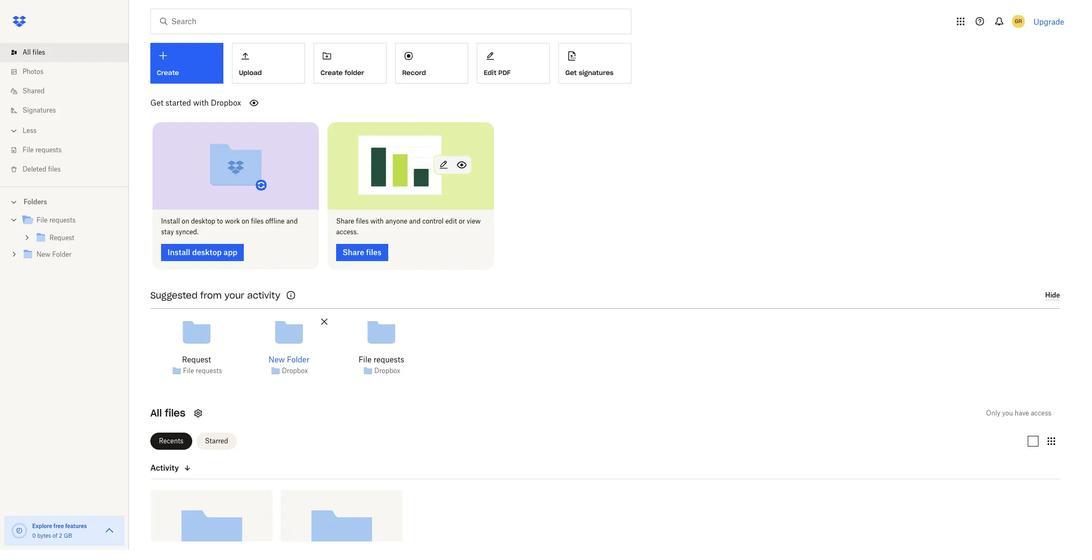 Task type: vqa. For each thing, say whether or not it's contained in the screenshot.
Document.
no



Task type: describe. For each thing, give the bounding box(es) containing it.
deleted
[[23, 165, 46, 173]]

create folder button
[[314, 43, 387, 84]]

files inside button
[[366, 248, 382, 257]]

access
[[1031, 409, 1051, 418]]

create button
[[150, 43, 223, 84]]

1 vertical spatial all files
[[150, 407, 185, 420]]

all files list item
[[0, 43, 129, 62]]

create for create
[[157, 69, 179, 77]]

install for install on desktop to work on files offline and stay synced.
[[161, 217, 180, 225]]

recents button
[[150, 433, 192, 451]]

files inside share files with anyone and control edit or view access.
[[356, 217, 369, 225]]

shared link
[[9, 82, 129, 101]]

share for share files
[[343, 248, 364, 257]]

you
[[1002, 409, 1013, 418]]

view
[[467, 217, 481, 225]]

dropbox link for requests
[[374, 366, 400, 377]]

deleted files
[[23, 165, 61, 173]]

synced.
[[176, 228, 199, 236]]

0 horizontal spatial new folder
[[37, 251, 72, 259]]

record
[[402, 69, 426, 77]]

desktop inside button
[[192, 248, 222, 257]]

1 horizontal spatial new
[[269, 355, 285, 364]]

folder settings image
[[192, 407, 205, 420]]

0 horizontal spatial request link
[[34, 231, 120, 246]]

share files with anyone and control edit or view access.
[[336, 217, 481, 236]]

work
[[225, 217, 240, 225]]

less image
[[9, 126, 19, 136]]

quota usage element
[[11, 523, 28, 540]]

group containing file requests
[[0, 210, 129, 272]]

record button
[[395, 43, 468, 84]]

1 vertical spatial all
[[150, 407, 162, 420]]

edit pdf
[[484, 69, 511, 77]]

folders
[[24, 198, 47, 206]]

deleted files link
[[9, 160, 129, 179]]

new inside group
[[37, 251, 51, 259]]

app
[[224, 248, 237, 257]]

get for get signatures
[[565, 69, 577, 77]]

explore
[[32, 524, 52, 530]]

access.
[[336, 228, 358, 236]]

0 vertical spatial request
[[49, 234, 74, 242]]

features
[[65, 524, 87, 530]]

dropbox image
[[9, 11, 30, 32]]

files right deleted at the left top of page
[[48, 165, 61, 173]]

upgrade
[[1033, 17, 1064, 26]]

1 horizontal spatial folder
[[287, 355, 309, 364]]

files inside list item
[[33, 48, 45, 56]]

signatures
[[23, 106, 56, 114]]

suggested from your activity
[[150, 290, 280, 301]]

0 vertical spatial new folder link
[[21, 248, 120, 263]]

your
[[224, 290, 244, 301]]

suggested
[[150, 290, 198, 301]]

pdf
[[498, 69, 511, 77]]

folders button
[[0, 194, 129, 210]]

install desktop app button
[[161, 244, 244, 261]]

started
[[165, 98, 191, 107]]

edit
[[445, 217, 457, 225]]

have
[[1015, 409, 1029, 418]]

recents
[[159, 438, 183, 446]]

gr
[[1015, 18, 1022, 25]]

2 on from the left
[[242, 217, 249, 225]]

install for install desktop app
[[168, 248, 190, 257]]

upload button
[[232, 43, 305, 84]]

desktop inside install on desktop to work on files offline and stay synced.
[[191, 217, 215, 225]]

with for started
[[193, 98, 209, 107]]

create for create folder
[[321, 69, 343, 77]]

gr button
[[1010, 13, 1027, 30]]



Task type: locate. For each thing, give the bounding box(es) containing it.
0
[[32, 533, 36, 540]]

1 vertical spatial new folder
[[269, 355, 309, 364]]

0 horizontal spatial get
[[150, 98, 163, 107]]

0 horizontal spatial all files
[[23, 48, 45, 56]]

0 vertical spatial with
[[193, 98, 209, 107]]

file requests link
[[9, 141, 129, 160], [21, 214, 120, 228], [359, 354, 404, 366], [183, 366, 222, 377]]

with
[[193, 98, 209, 107], [370, 217, 384, 225]]

list
[[0, 37, 129, 187]]

files up photos
[[33, 48, 45, 56]]

create
[[321, 69, 343, 77], [157, 69, 179, 77]]

gb
[[64, 533, 72, 540]]

shared
[[23, 87, 45, 95]]

all up the recents
[[150, 407, 162, 420]]

0 horizontal spatial new
[[37, 251, 51, 259]]

share for share files with anyone and control edit or view access.
[[336, 217, 354, 225]]

folder, file requests row
[[151, 491, 272, 551]]

Search in folder "Dropbox" text field
[[171, 16, 609, 27]]

get inside button
[[565, 69, 577, 77]]

share inside share files button
[[343, 248, 364, 257]]

1 horizontal spatial with
[[370, 217, 384, 225]]

1 horizontal spatial and
[[409, 217, 421, 225]]

1 dropbox link from the left
[[282, 366, 308, 377]]

0 vertical spatial new folder
[[37, 251, 72, 259]]

1 horizontal spatial new folder
[[269, 355, 309, 364]]

on right work
[[242, 217, 249, 225]]

1 vertical spatial with
[[370, 217, 384, 225]]

0 horizontal spatial request
[[49, 234, 74, 242]]

dropbox for new
[[282, 367, 308, 375]]

install down synced. at the left of the page
[[168, 248, 190, 257]]

0 vertical spatial new
[[37, 251, 51, 259]]

0 horizontal spatial all
[[23, 48, 31, 56]]

1 horizontal spatial dropbox link
[[374, 366, 400, 377]]

files left offline
[[251, 217, 264, 225]]

and
[[286, 217, 298, 225], [409, 217, 421, 225]]

upgrade link
[[1033, 17, 1064, 26]]

get signatures
[[565, 69, 614, 77]]

0 horizontal spatial on
[[182, 217, 189, 225]]

from
[[200, 290, 222, 301]]

offline
[[265, 217, 285, 225]]

all files up the recents
[[150, 407, 185, 420]]

folder
[[345, 69, 364, 77]]

all up photos
[[23, 48, 31, 56]]

free
[[53, 524, 64, 530]]

1 horizontal spatial request link
[[182, 354, 211, 366]]

files inside install on desktop to work on files offline and stay synced.
[[251, 217, 264, 225]]

signatures
[[579, 69, 614, 77]]

desktop left app
[[192, 248, 222, 257]]

0 horizontal spatial and
[[286, 217, 298, 225]]

create up "started"
[[157, 69, 179, 77]]

0 vertical spatial all
[[23, 48, 31, 56]]

files up access.
[[356, 217, 369, 225]]

starred
[[205, 438, 228, 446]]

new folder link
[[21, 248, 120, 263], [269, 354, 309, 366]]

0 vertical spatial request link
[[34, 231, 120, 246]]

0 horizontal spatial dropbox
[[211, 98, 241, 107]]

get for get started with dropbox
[[150, 98, 163, 107]]

1 vertical spatial get
[[150, 98, 163, 107]]

files down share files with anyone and control edit or view access.
[[366, 248, 382, 257]]

install
[[161, 217, 180, 225], [168, 248, 190, 257]]

1 vertical spatial desktop
[[192, 248, 222, 257]]

get
[[565, 69, 577, 77], [150, 98, 163, 107]]

0 horizontal spatial create
[[157, 69, 179, 77]]

1 vertical spatial new folder link
[[269, 354, 309, 366]]

photos
[[23, 68, 43, 76]]

all inside list item
[[23, 48, 31, 56]]

list containing all files
[[0, 37, 129, 187]]

0 vertical spatial get
[[565, 69, 577, 77]]

request
[[49, 234, 74, 242], [182, 355, 211, 364]]

control
[[422, 217, 444, 225]]

2 and from the left
[[409, 217, 421, 225]]

install up 'stay'
[[161, 217, 180, 225]]

hide
[[1045, 292, 1060, 300]]

0 vertical spatial install
[[161, 217, 180, 225]]

all files
[[23, 48, 45, 56], [150, 407, 185, 420]]

activity button
[[150, 462, 241, 475]]

install inside install on desktop to work on files offline and stay synced.
[[161, 217, 180, 225]]

with right "started"
[[193, 98, 209, 107]]

and right offline
[[286, 217, 298, 225]]

share up access.
[[336, 217, 354, 225]]

all files up photos
[[23, 48, 45, 56]]

1 horizontal spatial new folder link
[[269, 354, 309, 366]]

desktop
[[191, 217, 215, 225], [192, 248, 222, 257]]

1 vertical spatial folder
[[287, 355, 309, 364]]

0 vertical spatial all files
[[23, 48, 45, 56]]

create folder
[[321, 69, 364, 77]]

0 vertical spatial desktop
[[191, 217, 215, 225]]

new folder
[[37, 251, 72, 259], [269, 355, 309, 364]]

and inside install on desktop to work on files offline and stay synced.
[[286, 217, 298, 225]]

all files link
[[9, 43, 129, 62]]

install inside button
[[168, 248, 190, 257]]

install on desktop to work on files offline and stay synced.
[[161, 217, 298, 236]]

explore free features 0 bytes of 2 gb
[[32, 524, 87, 540]]

1 horizontal spatial all files
[[150, 407, 185, 420]]

1 vertical spatial request
[[182, 355, 211, 364]]

starred button
[[196, 433, 237, 451]]

get started with dropbox
[[150, 98, 241, 107]]

of
[[53, 533, 57, 540]]

get left signatures on the top
[[565, 69, 577, 77]]

upload
[[239, 69, 262, 77]]

1 vertical spatial share
[[343, 248, 364, 257]]

1 horizontal spatial dropbox
[[282, 367, 308, 375]]

2
[[59, 533, 62, 540]]

on
[[182, 217, 189, 225], [242, 217, 249, 225]]

anyone
[[386, 217, 407, 225]]

share files
[[343, 248, 382, 257]]

share down access.
[[343, 248, 364, 257]]

1 and from the left
[[286, 217, 298, 225]]

all
[[23, 48, 31, 56], [150, 407, 162, 420]]

share
[[336, 217, 354, 225], [343, 248, 364, 257]]

1 horizontal spatial get
[[565, 69, 577, 77]]

1 vertical spatial request link
[[182, 354, 211, 366]]

requests
[[35, 146, 62, 154], [49, 216, 76, 224], [374, 355, 404, 364], [196, 367, 222, 375]]

create inside button
[[321, 69, 343, 77]]

or
[[459, 217, 465, 225]]

0 vertical spatial share
[[336, 217, 354, 225]]

1 vertical spatial install
[[168, 248, 190, 257]]

2 horizontal spatial dropbox
[[374, 367, 400, 375]]

2 dropbox link from the left
[[374, 366, 400, 377]]

new
[[37, 251, 51, 259], [269, 355, 285, 364]]

request link
[[34, 231, 120, 246], [182, 354, 211, 366]]

signatures link
[[9, 101, 129, 120]]

folder, new folder row
[[281, 491, 402, 551]]

stay
[[161, 228, 174, 236]]

photos link
[[9, 62, 129, 82]]

1 horizontal spatial create
[[321, 69, 343, 77]]

1 horizontal spatial on
[[242, 217, 249, 225]]

all files inside list item
[[23, 48, 45, 56]]

hide button
[[1045, 292, 1060, 301]]

dropbox for file
[[374, 367, 400, 375]]

1 horizontal spatial all
[[150, 407, 162, 420]]

create left the "folder"
[[321, 69, 343, 77]]

with left anyone
[[370, 217, 384, 225]]

file requests
[[23, 146, 62, 154], [37, 216, 76, 224], [359, 355, 404, 364], [183, 367, 222, 375]]

0 vertical spatial folder
[[52, 251, 72, 259]]

and left control
[[409, 217, 421, 225]]

edit
[[484, 69, 496, 77]]

file
[[23, 146, 34, 154], [37, 216, 48, 224], [359, 355, 372, 364], [183, 367, 194, 375]]

on up synced. at the left of the page
[[182, 217, 189, 225]]

get left "started"
[[150, 98, 163, 107]]

1 vertical spatial new
[[269, 355, 285, 364]]

create inside dropdown button
[[157, 69, 179, 77]]

1 horizontal spatial request
[[182, 355, 211, 364]]

share files button
[[336, 244, 388, 261]]

only you have access
[[986, 409, 1051, 418]]

dropbox
[[211, 98, 241, 107], [282, 367, 308, 375], [374, 367, 400, 375]]

dropbox link for folder
[[282, 366, 308, 377]]

install desktop app
[[168, 248, 237, 257]]

1 on from the left
[[182, 217, 189, 225]]

less
[[23, 127, 37, 135]]

0 horizontal spatial dropbox link
[[282, 366, 308, 377]]

desktop left 'to'
[[191, 217, 215, 225]]

0 horizontal spatial folder
[[52, 251, 72, 259]]

0 horizontal spatial new folder link
[[21, 248, 120, 263]]

dropbox link
[[282, 366, 308, 377], [374, 366, 400, 377]]

only
[[986, 409, 1000, 418]]

files
[[33, 48, 45, 56], [48, 165, 61, 173], [251, 217, 264, 225], [356, 217, 369, 225], [366, 248, 382, 257], [165, 407, 185, 420]]

folder
[[52, 251, 72, 259], [287, 355, 309, 364]]

bytes
[[37, 533, 51, 540]]

get signatures button
[[558, 43, 631, 84]]

activity
[[247, 290, 280, 301]]

group
[[0, 210, 129, 272]]

with for files
[[370, 217, 384, 225]]

0 horizontal spatial with
[[193, 98, 209, 107]]

files left folder settings icon
[[165, 407, 185, 420]]

with inside share files with anyone and control edit or view access.
[[370, 217, 384, 225]]

and inside share files with anyone and control edit or view access.
[[409, 217, 421, 225]]

to
[[217, 217, 223, 225]]

activity
[[150, 464, 179, 473]]

edit pdf button
[[477, 43, 550, 84]]

share inside share files with anyone and control edit or view access.
[[336, 217, 354, 225]]



